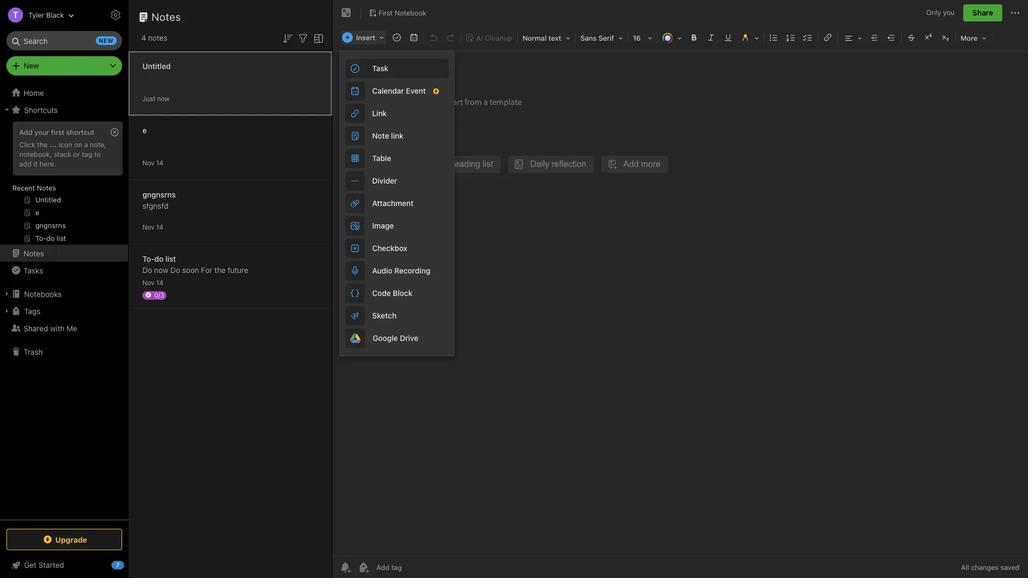 Task type: describe. For each thing, give the bounding box(es) containing it.
bold image
[[687, 30, 702, 45]]

dropdown list menu
[[340, 57, 454, 350]]

click the ...
[[19, 140, 57, 149]]

first
[[51, 128, 64, 137]]

click to collapse image
[[125, 559, 133, 571]]

upgrade button
[[6, 529, 122, 551]]

Alignment field
[[839, 30, 866, 46]]

italic image
[[704, 30, 719, 45]]

tyler
[[28, 10, 44, 19]]

code block
[[372, 289, 413, 298]]

on
[[74, 140, 82, 149]]

2 vertical spatial notes
[[24, 249, 44, 258]]

note window element
[[333, 0, 1028, 578]]

expand note image
[[340, 6, 353, 19]]

new button
[[6, 56, 122, 76]]

black
[[46, 10, 64, 19]]

stack
[[54, 150, 71, 158]]

1 14 from the top
[[156, 159, 163, 167]]

link
[[391, 131, 404, 140]]

click
[[19, 140, 35, 149]]

image link
[[340, 215, 454, 237]]

Insert field
[[340, 30, 388, 45]]

More actions field
[[1009, 4, 1022, 21]]

changes
[[971, 563, 999, 572]]

it
[[33, 159, 38, 168]]

settings image
[[109, 9, 122, 21]]

get started
[[24, 561, 64, 570]]

Font size field
[[629, 30, 656, 46]]

recent
[[12, 184, 35, 192]]

calendar event
[[372, 86, 426, 95]]

note,
[[90, 140, 106, 149]]

your
[[34, 128, 49, 137]]

block
[[393, 289, 413, 298]]

share
[[972, 8, 993, 17]]

note link
[[372, 131, 404, 140]]

7
[[116, 562, 120, 569]]

more actions image
[[1009, 6, 1022, 19]]

shortcuts button
[[0, 101, 128, 118]]

soon
[[182, 265, 199, 274]]

underline image
[[721, 30, 736, 45]]

event
[[406, 86, 426, 95]]

table link
[[340, 147, 454, 170]]

add tag image
[[357, 561, 370, 574]]

first notebook button
[[365, 5, 430, 20]]

indent image
[[867, 30, 882, 45]]

expand notebooks image
[[3, 290, 11, 298]]

tag
[[82, 150, 92, 158]]

Add filters field
[[297, 31, 310, 45]]

2 nov from the top
[[142, 223, 154, 231]]

notebook
[[395, 8, 426, 17]]

2 14 from the top
[[156, 223, 163, 231]]

1 nov 14 from the top
[[142, 159, 163, 167]]

checkbox
[[372, 244, 407, 253]]

checkbox link
[[340, 237, 454, 260]]

shortcuts
[[24, 105, 58, 114]]

shortcut
[[66, 128, 94, 137]]

home
[[24, 88, 44, 97]]

tags
[[24, 307, 40, 316]]

tags button
[[0, 303, 128, 320]]

audio recording link
[[340, 260, 454, 282]]

normal
[[523, 34, 547, 42]]

google drive link
[[340, 327, 454, 350]]

table
[[372, 154, 391, 163]]

first notebook
[[379, 8, 426, 17]]

note
[[372, 131, 389, 140]]

add filters image
[[297, 32, 310, 45]]

add a reminder image
[[339, 561, 352, 574]]

3 14 from the top
[[156, 279, 163, 287]]

to-do list do now do soon for the future
[[142, 254, 248, 274]]

calendar event link
[[340, 80, 454, 102]]

divider link
[[340, 170, 454, 192]]

tasks button
[[0, 262, 128, 279]]

add
[[19, 128, 33, 137]]

more
[[961, 34, 978, 42]]

google
[[373, 334, 398, 343]]

expand tags image
[[3, 307, 11, 315]]

to-
[[142, 254, 154, 263]]

with
[[50, 324, 65, 333]]

Sort options field
[[281, 31, 294, 45]]

0 vertical spatial now
[[157, 95, 170, 103]]

or
[[73, 150, 80, 158]]

a
[[84, 140, 88, 149]]

insert link image
[[820, 30, 835, 45]]

Help and Learning task checklist field
[[0, 557, 129, 574]]

add
[[19, 159, 32, 168]]

just now
[[142, 95, 170, 103]]

trash
[[24, 347, 43, 356]]

all
[[961, 563, 969, 572]]

insert
[[356, 33, 375, 42]]

tasks
[[24, 266, 43, 275]]

list
[[165, 254, 176, 263]]

notes
[[148, 33, 167, 42]]

notebooks link
[[0, 285, 128, 303]]

all changes saved
[[961, 563, 1020, 572]]

1 nov from the top
[[142, 159, 154, 167]]

Font family field
[[577, 30, 627, 46]]



Task type: vqa. For each thing, say whether or not it's contained in the screenshot.
find
no



Task type: locate. For each thing, give the bounding box(es) containing it.
14
[[156, 159, 163, 167], [156, 223, 163, 231], [156, 279, 163, 287]]

2 vertical spatial 14
[[156, 279, 163, 287]]

do
[[142, 265, 152, 274], [170, 265, 180, 274]]

tyler black
[[28, 10, 64, 19]]

notes up notes on the top left of page
[[152, 11, 181, 23]]

0 vertical spatial 14
[[156, 159, 163, 167]]

nov 14 up 0/3 at the bottom of page
[[142, 279, 163, 287]]

task link
[[340, 57, 454, 80]]

notebooks
[[24, 289, 62, 299]]

audio
[[372, 266, 392, 275]]

sfgnsfd
[[142, 201, 168, 210]]

superscript image
[[921, 30, 936, 45]]

14 down "sfgnsfd"
[[156, 223, 163, 231]]

e
[[142, 126, 147, 135]]

1 do from the left
[[142, 265, 152, 274]]

notes link
[[0, 245, 128, 262]]

14 up 0/3 at the bottom of page
[[156, 279, 163, 287]]

nov 14
[[142, 159, 163, 167], [142, 223, 163, 231], [142, 279, 163, 287]]

nov 14 up gngnsrns
[[142, 159, 163, 167]]

saved
[[1001, 563, 1020, 572]]

nov up 0/3 at the bottom of page
[[142, 279, 154, 287]]

4
[[141, 33, 146, 42]]

1 vertical spatial the
[[214, 265, 226, 274]]

1 vertical spatial nov 14
[[142, 223, 163, 231]]

the inside to-do list do now do soon for the future
[[214, 265, 226, 274]]

Note Editor text field
[[333, 51, 1028, 556]]

drive
[[400, 334, 418, 343]]

attachment link
[[340, 192, 454, 215]]

google drive
[[373, 334, 418, 343]]

0/3
[[154, 291, 164, 299]]

sans
[[580, 34, 597, 42]]

0 vertical spatial nov
[[142, 159, 154, 167]]

link
[[372, 109, 387, 118]]

now right 'just' on the left top
[[157, 95, 170, 103]]

the
[[37, 140, 48, 149], [214, 265, 226, 274]]

future
[[228, 265, 248, 274]]

numbered list image
[[783, 30, 798, 45]]

normal text
[[523, 34, 561, 42]]

recording
[[394, 266, 430, 275]]

code
[[372, 289, 391, 298]]

sketch link
[[340, 305, 454, 327]]

sketch
[[372, 311, 397, 320]]

1 horizontal spatial the
[[214, 265, 226, 274]]

do
[[154, 254, 163, 263]]

add your first shortcut
[[19, 128, 94, 137]]

checklist image
[[801, 30, 816, 45]]

only
[[926, 8, 941, 17]]

audio recording
[[372, 266, 430, 275]]

tree containing home
[[0, 84, 129, 519]]

Add tag field
[[375, 563, 456, 572]]

notebook,
[[19, 150, 52, 158]]

1 vertical spatial 14
[[156, 223, 163, 231]]

started
[[38, 561, 64, 570]]

divider
[[372, 176, 397, 185]]

untitled
[[142, 61, 171, 70]]

serif
[[599, 34, 614, 42]]

14 up gngnsrns
[[156, 159, 163, 167]]

icon on a note, notebook, stack or tag to add it here.
[[19, 140, 106, 168]]

shared with me
[[24, 324, 77, 333]]

first
[[379, 8, 393, 17]]

3 nov 14 from the top
[[142, 279, 163, 287]]

0 vertical spatial the
[[37, 140, 48, 149]]

now
[[157, 95, 170, 103], [154, 265, 168, 274]]

0 vertical spatial notes
[[152, 11, 181, 23]]

the inside "group"
[[37, 140, 48, 149]]

shared with me link
[[0, 320, 128, 337]]

gngnsrns
[[142, 190, 176, 199]]

3 nov from the top
[[142, 279, 154, 287]]

calendar event image
[[406, 30, 421, 45]]

notes
[[152, 11, 181, 23], [37, 184, 56, 192], [24, 249, 44, 258]]

nov down the e
[[142, 159, 154, 167]]

0 horizontal spatial do
[[142, 265, 152, 274]]

now inside to-do list do now do soon for the future
[[154, 265, 168, 274]]

More field
[[957, 30, 990, 46]]

only you
[[926, 8, 955, 17]]

2 nov 14 from the top
[[142, 223, 163, 231]]

1 vertical spatial notes
[[37, 184, 56, 192]]

for
[[201, 265, 212, 274]]

0 vertical spatial nov 14
[[142, 159, 163, 167]]

icon
[[59, 140, 72, 149]]

notes right recent
[[37, 184, 56, 192]]

nov
[[142, 159, 154, 167], [142, 223, 154, 231], [142, 279, 154, 287]]

calendar
[[372, 86, 404, 95]]

just
[[142, 95, 155, 103]]

4 notes
[[141, 33, 167, 42]]

image
[[372, 221, 394, 230]]

Search text field
[[14, 31, 115, 50]]

strikethrough image
[[904, 30, 919, 45]]

do down list
[[170, 265, 180, 274]]

2 vertical spatial nov 14
[[142, 279, 163, 287]]

attachment
[[372, 199, 414, 208]]

the right for
[[214, 265, 226, 274]]

task
[[372, 64, 388, 73]]

Font color field
[[659, 30, 685, 46]]

the left ...
[[37, 140, 48, 149]]

2 do from the left
[[170, 265, 180, 274]]

to
[[94, 150, 101, 158]]

Account field
[[0, 4, 75, 26]]

me
[[67, 324, 77, 333]]

text
[[549, 34, 561, 42]]

group
[[0, 118, 128, 249]]

new search field
[[14, 31, 117, 50]]

2 vertical spatial nov
[[142, 279, 154, 287]]

nov 14 down "sfgnsfd"
[[142, 223, 163, 231]]

upgrade
[[55, 535, 87, 544]]

tree
[[0, 84, 129, 519]]

bulleted list image
[[766, 30, 781, 45]]

get
[[24, 561, 36, 570]]

outdent image
[[884, 30, 899, 45]]

subscript image
[[938, 30, 953, 45]]

here.
[[40, 159, 56, 168]]

do down to-
[[142, 265, 152, 274]]

notes up tasks
[[24, 249, 44, 258]]

trash link
[[0, 343, 128, 360]]

Heading level field
[[519, 30, 574, 46]]

new
[[24, 61, 39, 70]]

nov down "sfgnsfd"
[[142, 223, 154, 231]]

group containing add your first shortcut
[[0, 118, 128, 249]]

1 vertical spatial nov
[[142, 223, 154, 231]]

task image
[[389, 30, 404, 45]]

sans serif
[[580, 34, 614, 42]]

shared
[[24, 324, 48, 333]]

code block link
[[340, 282, 454, 305]]

Highlight field
[[737, 30, 763, 46]]

1 horizontal spatial do
[[170, 265, 180, 274]]

0 horizontal spatial the
[[37, 140, 48, 149]]

now down do
[[154, 265, 168, 274]]

home link
[[0, 84, 129, 101]]

1 vertical spatial now
[[154, 265, 168, 274]]

share button
[[963, 4, 1002, 21]]

View options field
[[310, 31, 325, 45]]



